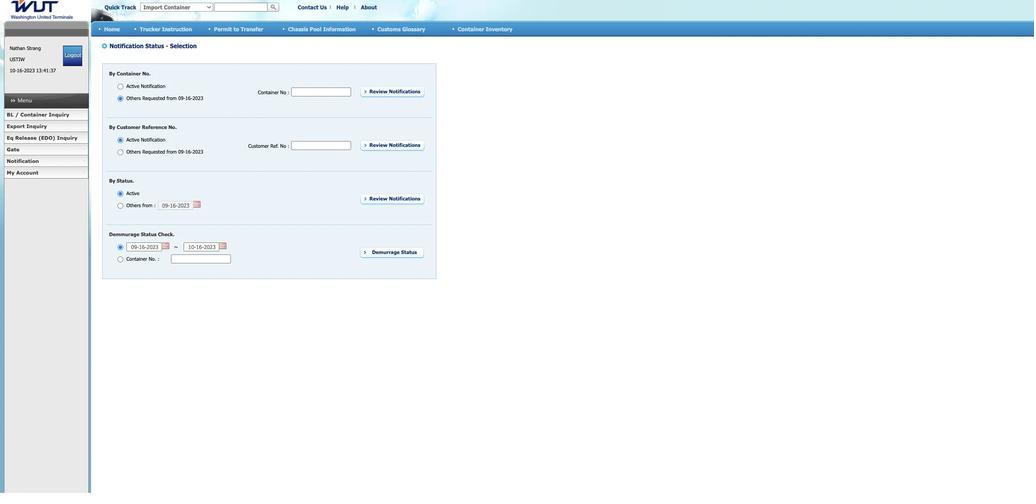 Task type: locate. For each thing, give the bounding box(es) containing it.
permit
[[214, 26, 232, 32]]

chassis pool information
[[288, 26, 356, 32]]

trucker
[[140, 26, 161, 32]]

None text field
[[214, 3, 268, 12]]

export inquiry
[[7, 123, 47, 129]]

inquiry
[[49, 112, 69, 118], [27, 123, 47, 129], [57, 135, 77, 141]]

inquiry down bl / container inquiry
[[27, 123, 47, 129]]

information
[[323, 26, 356, 32]]

inquiry for (edo)
[[57, 135, 77, 141]]

instruction
[[162, 26, 192, 32]]

0 horizontal spatial container
[[20, 112, 47, 118]]

my
[[7, 170, 15, 176]]

container left inventory
[[458, 26, 484, 32]]

(edo)
[[38, 135, 55, 141]]

16-
[[17, 67, 24, 73]]

help link
[[337, 4, 349, 10]]

nathan
[[10, 45, 25, 51]]

login image
[[63, 46, 82, 66]]

nathan strang
[[10, 45, 41, 51]]

account
[[16, 170, 38, 176]]

notification link
[[4, 156, 89, 167]]

10-
[[10, 67, 17, 73]]

2023
[[24, 67, 35, 73]]

2 vertical spatial inquiry
[[57, 135, 77, 141]]

gate link
[[4, 144, 89, 156]]

to
[[234, 26, 239, 32]]

my account link
[[4, 167, 89, 179]]

pool
[[310, 26, 322, 32]]

inquiry up export inquiry link
[[49, 112, 69, 118]]

inquiry for container
[[49, 112, 69, 118]]

glossary
[[402, 26, 426, 32]]

eq release (edo) inquiry
[[7, 135, 77, 141]]

0 vertical spatial inquiry
[[49, 112, 69, 118]]

customs
[[378, 26, 401, 32]]

home
[[104, 26, 120, 32]]

bl
[[7, 112, 14, 118]]

container
[[458, 26, 484, 32], [20, 112, 47, 118]]

inquiry right (edo)
[[57, 135, 77, 141]]

container inventory
[[458, 26, 513, 32]]

container up export inquiry
[[20, 112, 47, 118]]

customs glossary
[[378, 26, 426, 32]]

chassis
[[288, 26, 308, 32]]

1 horizontal spatial container
[[458, 26, 484, 32]]

1 vertical spatial container
[[20, 112, 47, 118]]

notification
[[7, 158, 39, 164]]



Task type: vqa. For each thing, say whether or not it's contained in the screenshot.
10-16-2023 12:54:06
no



Task type: describe. For each thing, give the bounding box(es) containing it.
about
[[361, 4, 377, 10]]

0 vertical spatial container
[[458, 26, 484, 32]]

contact us
[[298, 4, 327, 10]]

permit to transfer
[[214, 26, 263, 32]]

export inquiry link
[[4, 121, 89, 132]]

contact
[[298, 4, 319, 10]]

quick
[[105, 4, 120, 10]]

eq release (edo) inquiry link
[[4, 132, 89, 144]]

release
[[15, 135, 37, 141]]

13:41:37
[[36, 67, 56, 73]]

about link
[[361, 4, 377, 10]]

container inside bl / container inquiry link
[[20, 112, 47, 118]]

us
[[320, 4, 327, 10]]

inventory
[[486, 26, 513, 32]]

bl / container inquiry link
[[4, 109, 89, 121]]

transfer
[[241, 26, 263, 32]]

contact us link
[[298, 4, 327, 10]]

eq
[[7, 135, 14, 141]]

gate
[[7, 147, 19, 152]]

my account
[[7, 170, 38, 176]]

track
[[121, 4, 136, 10]]

/
[[15, 112, 19, 118]]

10-16-2023 13:41:37
[[10, 67, 56, 73]]

trucker instruction
[[140, 26, 192, 32]]

help
[[337, 4, 349, 10]]

quick track
[[105, 4, 136, 10]]

ustiw
[[10, 56, 25, 62]]

strang
[[27, 45, 41, 51]]

bl / container inquiry
[[7, 112, 69, 118]]

export
[[7, 123, 25, 129]]

1 vertical spatial inquiry
[[27, 123, 47, 129]]



